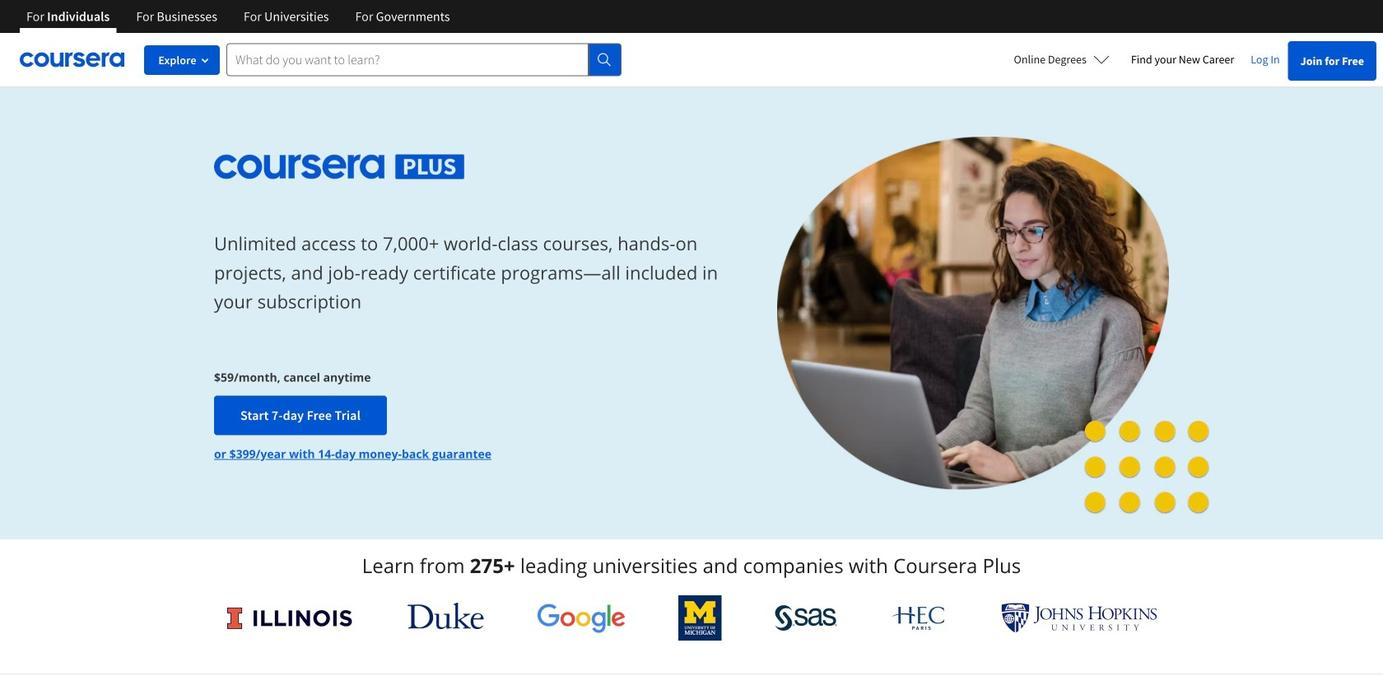 Task type: describe. For each thing, give the bounding box(es) containing it.
What do you want to learn? text field
[[226, 43, 589, 76]]

sas image
[[775, 605, 838, 631]]

banner navigation
[[13, 0, 463, 33]]

hec paris image
[[891, 601, 948, 635]]



Task type: locate. For each thing, give the bounding box(es) containing it.
university of michigan image
[[679, 595, 722, 641]]

google image
[[537, 603, 626, 633]]

duke university image
[[407, 603, 484, 629]]

coursera image
[[20, 46, 124, 73]]

johns hopkins university image
[[1001, 603, 1158, 633]]

coursera plus image
[[214, 155, 465, 179]]

None search field
[[226, 43, 622, 76]]

university of illinois at urbana-champaign image
[[226, 605, 354, 631]]



Task type: vqa. For each thing, say whether or not it's contained in the screenshot.
Sas image
yes



